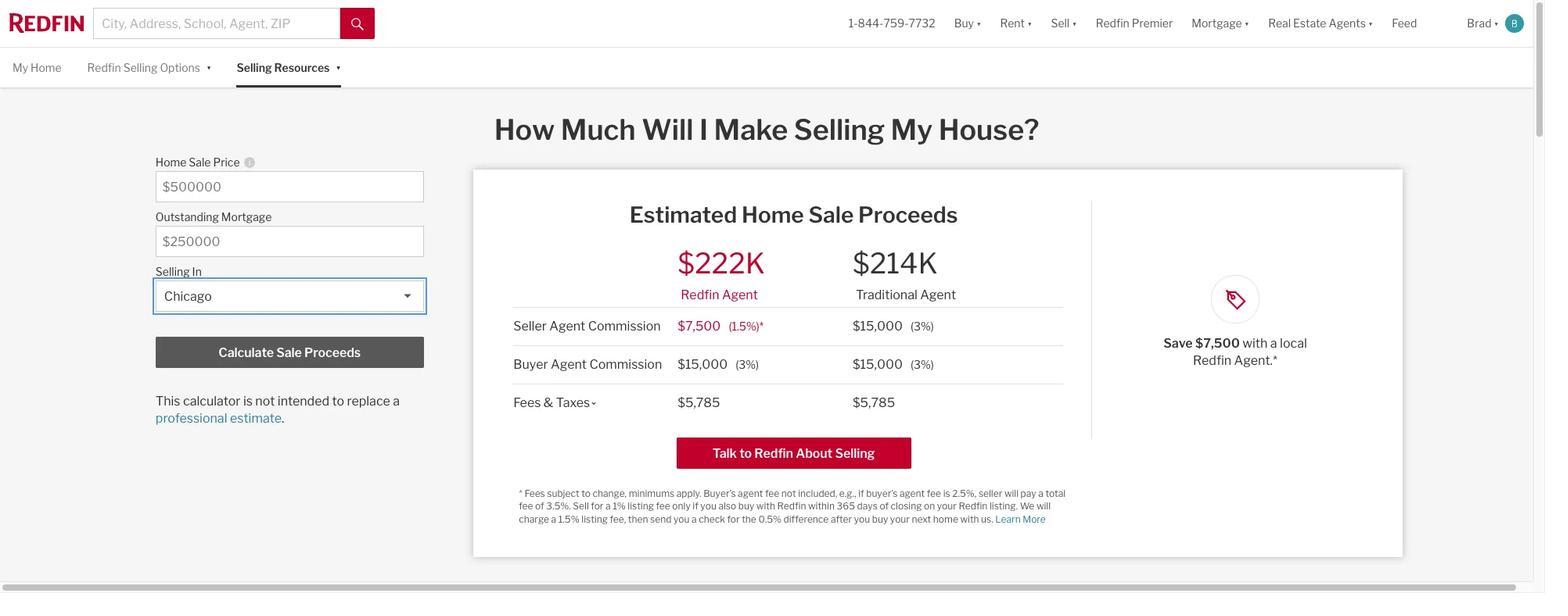 Task type: vqa. For each thing, say whether or not it's contained in the screenshot.
bottom $7,500
yes



Task type: describe. For each thing, give the bounding box(es) containing it.
not inside this calculator is not intended to replace a professional estimate .
[[255, 395, 275, 409]]

0 horizontal spatial listing
[[582, 514, 608, 526]]

feed button
[[1383, 0, 1458, 47]]

(1.5%)
[[729, 320, 760, 333]]

total
[[1046, 488, 1066, 500]]

0 horizontal spatial you
[[674, 514, 690, 526]]

1 agent from the left
[[738, 488, 763, 500]]

brad ▾
[[1467, 17, 1499, 30]]

seller
[[514, 319, 547, 334]]

0 vertical spatial fees
[[514, 396, 541, 411]]

resources
[[274, 61, 330, 74]]

sell ▾
[[1051, 17, 1077, 30]]

2 agent from the left
[[900, 488, 925, 500]]

mortgage ▾
[[1192, 17, 1250, 30]]

buy ▾
[[954, 17, 982, 30]]

a inside this calculator is not intended to replace a professional estimate .
[[393, 395, 400, 409]]

listing.
[[990, 501, 1018, 513]]

redfin premier button
[[1087, 0, 1183, 47]]

calculate
[[219, 346, 274, 361]]

fee up send
[[656, 501, 670, 513]]

estimated
[[630, 202, 737, 229]]

0 vertical spatial your
[[937, 501, 957, 513]]

user photo image
[[1506, 14, 1524, 33]]

learn more link
[[996, 514, 1046, 526]]

to inside this calculator is not intended to replace a professional estimate .
[[332, 395, 344, 409]]

this calculator is not intended to replace a professional estimate .
[[156, 395, 400, 427]]

selling in
[[156, 265, 202, 279]]

i
[[700, 113, 708, 147]]

0 horizontal spatial your
[[890, 514, 910, 526]]

e.g.,
[[840, 488, 857, 500]]

rent ▾ button
[[1000, 0, 1032, 47]]

▾ inside selling resources ▾
[[336, 60, 341, 73]]

pay
[[1021, 488, 1037, 500]]

2.5%,
[[952, 488, 977, 500]]

1 of from the left
[[535, 501, 544, 513]]

City, Address, School, Agent, ZIP search field
[[93, 8, 340, 39]]

▾ right agents
[[1368, 17, 1374, 30]]

365
[[837, 501, 855, 513]]

talk to redfin about selling button
[[677, 438, 911, 469]]

2 vertical spatial with
[[960, 514, 979, 526]]

1 vertical spatial my
[[891, 113, 933, 147]]

will
[[642, 113, 694, 147]]

redfin selling options ▾
[[87, 60, 212, 74]]

agent.*
[[1234, 354, 1278, 369]]

2 $5,785 from the left
[[853, 396, 895, 411]]

how
[[494, 113, 555, 147]]

seller
[[979, 488, 1003, 500]]

1 horizontal spatial will
[[1037, 501, 1051, 513]]

Outstanding Mortgage text field
[[163, 235, 417, 250]]

(3%) for $15,000
[[911, 358, 934, 371]]

(3%) for $7,500
[[911, 320, 934, 333]]

is inside this calculator is not intended to replace a professional estimate .
[[243, 395, 253, 409]]

* inside $7,500 (1.5%) *
[[760, 320, 764, 333]]

also
[[719, 501, 736, 513]]

within
[[808, 501, 835, 513]]

my home link
[[13, 48, 62, 88]]

▾ inside redfin selling options ▾
[[207, 60, 212, 73]]

1 vertical spatial if
[[693, 501, 699, 513]]

a left 1%
[[606, 501, 611, 513]]

selling in element
[[156, 258, 416, 281]]

$214k
[[853, 247, 938, 281]]

$214k traditional agent
[[853, 247, 956, 303]]

sell ▾ button
[[1051, 0, 1077, 47]]

0 vertical spatial will
[[1005, 488, 1019, 500]]

1 horizontal spatial buy
[[872, 514, 888, 526]]

selling inside selling resources ▾
[[237, 61, 272, 74]]

rent
[[1000, 17, 1025, 30]]

outstanding mortgage
[[156, 211, 272, 224]]

1 vertical spatial sale
[[809, 202, 854, 229]]

mortgage ▾ button
[[1192, 0, 1250, 47]]

my home
[[13, 61, 62, 74]]

0 horizontal spatial for
[[591, 501, 604, 513]]

save $7,500
[[1164, 337, 1243, 352]]

estimated home sale proceeds
[[630, 202, 958, 229]]

redfin left premier
[[1096, 17, 1130, 30]]

rent ▾
[[1000, 17, 1032, 30]]

real estate agents ▾
[[1269, 17, 1374, 30]]

1-844-759-7732 link
[[849, 17, 936, 30]]

learn
[[996, 514, 1021, 526]]

selling resources link
[[237, 48, 330, 88]]

fees & taxes
[[514, 396, 590, 411]]

us.
[[981, 514, 994, 526]]

buy ▾ button
[[954, 0, 982, 47]]

redfin selling options link
[[87, 48, 200, 88]]

taxes
[[556, 396, 590, 411]]

1 horizontal spatial listing
[[628, 501, 654, 513]]

proceeds inside calculate sale proceeds button
[[304, 346, 361, 361]]

home for my home
[[31, 61, 62, 74]]

1-844-759-7732
[[849, 17, 936, 30]]

traditional
[[856, 288, 918, 303]]

a left check
[[692, 514, 697, 526]]

house?
[[939, 113, 1039, 147]]

$222k
[[678, 247, 765, 281]]

844-
[[858, 17, 884, 30]]

▾ right rent
[[1027, 17, 1032, 30]]

fee up the on
[[927, 488, 941, 500]]

home
[[933, 514, 958, 526]]

price
[[213, 156, 240, 169]]

about
[[796, 447, 833, 461]]

with a local redfin agent.*
[[1193, 337, 1307, 369]]

redfin inside $222k redfin agent
[[681, 288, 719, 303]]

agent right 'seller'
[[550, 319, 586, 334]]

buy ▾ button
[[945, 0, 991, 47]]

buyer
[[514, 357, 548, 372]]

1.5%
[[559, 514, 580, 526]]

redfin inside with a local redfin agent.*
[[1193, 354, 1232, 369]]

on
[[924, 501, 935, 513]]

$15,000 for $15,000
[[853, 357, 903, 372]]

$15,000 for $7,500
[[853, 319, 903, 334]]

talk
[[713, 447, 737, 461]]

1 horizontal spatial you
[[701, 501, 717, 513]]

send
[[650, 514, 672, 526]]

with inside with a local redfin agent.*
[[1243, 337, 1268, 352]]

&
[[544, 396, 553, 411]]

calculate sale proceeds button
[[156, 337, 424, 369]]

0 vertical spatial buy
[[738, 501, 755, 513]]

agent right the buyer
[[551, 357, 587, 372]]

real estate agents ▾ button
[[1259, 0, 1383, 47]]

replace
[[347, 395, 390, 409]]

2 of from the left
[[880, 501, 889, 513]]

▾ right brad
[[1494, 17, 1499, 30]]

1 horizontal spatial if
[[859, 488, 864, 500]]

$15,000 (3%) for $7,500
[[853, 319, 934, 334]]

0 vertical spatial proceeds
[[858, 202, 958, 229]]

0 horizontal spatial mortgage
[[221, 211, 272, 224]]

rent ▾ button
[[991, 0, 1042, 47]]

brad
[[1467, 17, 1492, 30]]

after
[[831, 514, 852, 526]]



Task type: locate. For each thing, give the bounding box(es) containing it.
0 horizontal spatial home
[[31, 61, 62, 74]]

0 horizontal spatial to
[[332, 395, 344, 409]]

sale inside button
[[276, 346, 302, 361]]

1 horizontal spatial sale
[[276, 346, 302, 361]]

will up 'more'
[[1037, 501, 1051, 513]]

real
[[1269, 17, 1291, 30]]

in
[[192, 265, 202, 279]]

0 vertical spatial listing
[[628, 501, 654, 513]]

*
[[760, 320, 764, 333], [519, 488, 523, 500]]

premier
[[1132, 17, 1173, 30]]

calculator
[[183, 395, 241, 409]]

much
[[561, 113, 636, 147]]

2 horizontal spatial home
[[742, 202, 804, 229]]

talk to redfin about selling
[[713, 447, 875, 461]]

1 horizontal spatial $7,500
[[1196, 337, 1240, 352]]

0 horizontal spatial if
[[693, 501, 699, 513]]

1 horizontal spatial sell
[[1051, 17, 1070, 30]]

1 vertical spatial not
[[782, 488, 796, 500]]

to
[[332, 395, 344, 409], [740, 447, 752, 461], [582, 488, 591, 500]]

1-
[[849, 17, 858, 30]]

for down change,
[[591, 501, 604, 513]]

0 horizontal spatial will
[[1005, 488, 1019, 500]]

1 horizontal spatial not
[[782, 488, 796, 500]]

you down only
[[674, 514, 690, 526]]

1 vertical spatial proceeds
[[304, 346, 361, 361]]

fees inside * fees subject to change, minimums apply. buyer's agent fee not included, e.g., if buyer's agent fee is 2.5%, seller will pay a total fee of 3.5%. sell for a 1% listing fee only if you also buy with redfin within 365 days of closing on your redfin listing. we will charge a 1.5% listing fee, then send you a check for the 0.5% difference after you buy your next home with us.
[[525, 488, 545, 500]]

redfin down 2.5%,
[[959, 501, 988, 513]]

sell right rent ▾
[[1051, 17, 1070, 30]]

0 vertical spatial is
[[243, 395, 253, 409]]

your up home
[[937, 501, 957, 513]]

0.5%
[[759, 514, 782, 526]]

difference
[[784, 514, 829, 526]]

fee up charge
[[519, 501, 533, 513]]

agent right traditional
[[920, 288, 956, 303]]

buy down days
[[872, 514, 888, 526]]

a inside with a local redfin agent.*
[[1271, 337, 1278, 352]]

$7,500 left (1.5%)
[[678, 319, 721, 334]]

1 horizontal spatial $5,785
[[853, 396, 895, 411]]

0 horizontal spatial buy
[[738, 501, 755, 513]]

will up listing.
[[1005, 488, 1019, 500]]

▾ left real
[[1245, 17, 1250, 30]]

with up 0.5%
[[757, 501, 775, 513]]

1 horizontal spatial proceeds
[[858, 202, 958, 229]]

of down buyer's at the right bottom of page
[[880, 501, 889, 513]]

to right the talk
[[740, 447, 752, 461]]

2 horizontal spatial with
[[1243, 337, 1268, 352]]

0 vertical spatial home
[[31, 61, 62, 74]]

0 horizontal spatial my
[[13, 61, 28, 74]]

agent
[[722, 288, 758, 303], [920, 288, 956, 303], [550, 319, 586, 334], [551, 357, 587, 372]]

1 vertical spatial buy
[[872, 514, 888, 526]]

to right subject
[[582, 488, 591, 500]]

redfin up difference
[[777, 501, 806, 513]]

0 vertical spatial not
[[255, 395, 275, 409]]

1 horizontal spatial home
[[156, 156, 187, 169]]

with up the agent.*
[[1243, 337, 1268, 352]]

for down also
[[727, 514, 740, 526]]

to inside * fees subject to change, minimums apply. buyer's agent fee not included, e.g., if buyer's agent fee is 2.5%, seller will pay a total fee of 3.5%. sell for a 1% listing fee only if you also buy with redfin within 365 days of closing on your redfin listing. we will charge a 1.5% listing fee, then send you a check for the 0.5% difference after you buy your next home with us.
[[582, 488, 591, 500]]

▾ right resources
[[336, 60, 341, 73]]

a right pay
[[1039, 488, 1044, 500]]

0 horizontal spatial $7,500
[[678, 319, 721, 334]]

if right e.g.,
[[859, 488, 864, 500]]

0 horizontal spatial agent
[[738, 488, 763, 500]]

1 vertical spatial is
[[943, 488, 950, 500]]

change,
[[593, 488, 627, 500]]

with
[[1243, 337, 1268, 352], [757, 501, 775, 513], [960, 514, 979, 526]]

0 horizontal spatial not
[[255, 395, 275, 409]]

how much will i make selling my house?
[[494, 113, 1039, 147]]

fee up 0.5%
[[765, 488, 780, 500]]

commission down seller agent commission
[[590, 357, 662, 372]]

0 horizontal spatial *
[[519, 488, 523, 500]]

0 horizontal spatial proceeds
[[304, 346, 361, 361]]

mortgage
[[1192, 17, 1242, 30], [221, 211, 272, 224]]

buy
[[738, 501, 755, 513], [872, 514, 888, 526]]

1 horizontal spatial with
[[960, 514, 979, 526]]

seller agent commission
[[514, 319, 661, 334]]

0 vertical spatial for
[[591, 501, 604, 513]]

your down closing
[[890, 514, 910, 526]]

2 horizontal spatial to
[[740, 447, 752, 461]]

subject
[[547, 488, 580, 500]]

0 horizontal spatial is
[[243, 395, 253, 409]]

redfin inside redfin selling options ▾
[[87, 61, 121, 74]]

a left local
[[1271, 337, 1278, 352]]

sell ▾ button
[[1042, 0, 1087, 47]]

1 vertical spatial to
[[740, 447, 752, 461]]

1%
[[613, 501, 626, 513]]

commission for buyer agent commission
[[590, 357, 662, 372]]

is up estimate
[[243, 395, 253, 409]]

▾ right rent ▾
[[1072, 17, 1077, 30]]

1 vertical spatial *
[[519, 488, 523, 500]]

1 horizontal spatial my
[[891, 113, 933, 147]]

proceeds up intended
[[304, 346, 361, 361]]

home
[[31, 61, 62, 74], [156, 156, 187, 169], [742, 202, 804, 229]]

fees up charge
[[525, 488, 545, 500]]

agent
[[738, 488, 763, 500], [900, 488, 925, 500]]

1 horizontal spatial your
[[937, 501, 957, 513]]

$15,000
[[853, 319, 903, 334], [678, 357, 728, 372], [853, 357, 903, 372]]

0 horizontal spatial of
[[535, 501, 544, 513]]

sell up 1.5% at left bottom
[[573, 501, 589, 513]]

you up check
[[701, 501, 717, 513]]

1 horizontal spatial is
[[943, 488, 950, 500]]

1 vertical spatial for
[[727, 514, 740, 526]]

fees
[[514, 396, 541, 411], [525, 488, 545, 500]]

is
[[243, 395, 253, 409], [943, 488, 950, 500]]

agent up (1.5%)
[[722, 288, 758, 303]]

1 vertical spatial fees
[[525, 488, 545, 500]]

$7,500 right 'save'
[[1196, 337, 1240, 352]]

agent inside $214k traditional agent
[[920, 288, 956, 303]]

0 vertical spatial commission
[[588, 319, 661, 334]]

of
[[535, 501, 544, 513], [880, 501, 889, 513]]

buyer agent commission
[[514, 357, 662, 372]]

commission up buyer agent commission at bottom left
[[588, 319, 661, 334]]

listing
[[628, 501, 654, 513], [582, 514, 608, 526]]

0 vertical spatial to
[[332, 395, 344, 409]]

7732
[[909, 17, 936, 30]]

with left us.
[[960, 514, 979, 526]]

included,
[[798, 488, 837, 500]]

1 horizontal spatial *
[[760, 320, 764, 333]]

▾ right the options
[[207, 60, 212, 73]]

sale for proceeds
[[276, 346, 302, 361]]

1 vertical spatial listing
[[582, 514, 608, 526]]

buy up the
[[738, 501, 755, 513]]

1 horizontal spatial for
[[727, 514, 740, 526]]

home for estimated home sale proceeds
[[742, 202, 804, 229]]

buy
[[954, 17, 974, 30]]

commission
[[588, 319, 661, 334], [590, 357, 662, 372]]

outstanding mortgage element
[[156, 203, 416, 226]]

buyer's
[[866, 488, 898, 500]]

redfin down save $7,500
[[1193, 354, 1232, 369]]

0 vertical spatial sale
[[189, 156, 211, 169]]

* inside * fees subject to change, minimums apply. buyer's agent fee not included, e.g., if buyer's agent fee is 2.5%, seller will pay a total fee of 3.5%. sell for a 1% listing fee only if you also buy with redfin within 365 days of closing on your redfin listing. we will charge a 1.5% listing fee, then send you a check for the 0.5% difference after you buy your next home with us.
[[519, 488, 523, 500]]

agents
[[1329, 17, 1366, 30]]

2 horizontal spatial you
[[854, 514, 870, 526]]

feed
[[1392, 17, 1417, 30]]

charge
[[519, 514, 549, 526]]

not left 'included,'
[[782, 488, 796, 500]]

$222k redfin agent
[[678, 247, 765, 303]]

1 horizontal spatial mortgage
[[1192, 17, 1242, 30]]

.
[[282, 412, 284, 427]]

local
[[1280, 337, 1307, 352]]

1 vertical spatial $7,500
[[1196, 337, 1240, 352]]

you down days
[[854, 514, 870, 526]]

not up estimate
[[255, 395, 275, 409]]

$5,785
[[678, 396, 720, 411], [853, 396, 895, 411]]

to inside button
[[740, 447, 752, 461]]

is left 2.5%,
[[943, 488, 950, 500]]

mortgage inside dropdown button
[[1192, 17, 1242, 30]]

1 vertical spatial commission
[[590, 357, 662, 372]]

fees left &
[[514, 396, 541, 411]]

2 vertical spatial home
[[742, 202, 804, 229]]

buyer's
[[704, 488, 736, 500]]

listing left fee,
[[582, 514, 608, 526]]

0 vertical spatial with
[[1243, 337, 1268, 352]]

selling inside button
[[835, 447, 875, 461]]

1 horizontal spatial of
[[880, 501, 889, 513]]

redfin
[[1096, 17, 1130, 30], [87, 61, 121, 74], [681, 288, 719, 303], [1193, 354, 1232, 369], [755, 447, 793, 461], [777, 501, 806, 513], [959, 501, 988, 513]]

sale for price
[[189, 156, 211, 169]]

estate
[[1294, 17, 1327, 30]]

$7,500 (1.5%) *
[[678, 319, 764, 334]]

0 horizontal spatial sale
[[189, 156, 211, 169]]

to left replace at the bottom
[[332, 395, 344, 409]]

a
[[1271, 337, 1278, 352], [393, 395, 400, 409], [1039, 488, 1044, 500], [606, 501, 611, 513], [551, 514, 557, 526], [692, 514, 697, 526]]

agent up the
[[738, 488, 763, 500]]

sell inside * fees subject to change, minimums apply. buyer's agent fee not included, e.g., if buyer's agent fee is 2.5%, seller will pay a total fee of 3.5%. sell for a 1% listing fee only if you also buy with redfin within 365 days of closing on your redfin listing. we will charge a 1.5% listing fee, then send you a check for the 0.5% difference after you buy your next home with us.
[[573, 501, 589, 513]]

selling inside redfin selling options ▾
[[123, 61, 158, 74]]

fee,
[[610, 514, 626, 526]]

commission for seller agent commission
[[588, 319, 661, 334]]

redfin up $7,500 (1.5%) *
[[681, 288, 719, 303]]

mortgage up outstanding mortgage text field at the left
[[221, 211, 272, 224]]

estimate
[[230, 412, 282, 427]]

759-
[[884, 17, 909, 30]]

submit search image
[[351, 18, 364, 30]]

2 vertical spatial to
[[582, 488, 591, 500]]

0 vertical spatial mortgage
[[1192, 17, 1242, 30]]

listing up then
[[628, 501, 654, 513]]

calculate sale proceeds
[[219, 346, 361, 361]]

0 horizontal spatial $5,785
[[678, 396, 720, 411]]

a down 3.5%.
[[551, 514, 557, 526]]

1 horizontal spatial to
[[582, 488, 591, 500]]

if right only
[[693, 501, 699, 513]]

Home Sale Price text field
[[163, 180, 417, 195]]

2 horizontal spatial sale
[[809, 202, 854, 229]]

* up charge
[[519, 488, 523, 500]]

0 vertical spatial $7,500
[[678, 319, 721, 334]]

apply.
[[677, 488, 702, 500]]

next
[[912, 514, 931, 526]]

agent up closing
[[900, 488, 925, 500]]

1 vertical spatial will
[[1037, 501, 1051, 513]]

2 vertical spatial sale
[[276, 346, 302, 361]]

1 vertical spatial mortgage
[[221, 211, 272, 224]]

professional
[[156, 412, 227, 427]]

0 horizontal spatial sell
[[573, 501, 589, 513]]

1 vertical spatial home
[[156, 156, 187, 169]]

we
[[1020, 501, 1035, 513]]

1 $5,785 from the left
[[678, 396, 720, 411]]

1 vertical spatial with
[[757, 501, 775, 513]]

0 vertical spatial if
[[859, 488, 864, 500]]

1 vertical spatial your
[[890, 514, 910, 526]]

▾ right buy
[[977, 17, 982, 30]]

chicago
[[164, 290, 212, 305]]

0 vertical spatial my
[[13, 61, 28, 74]]

0 vertical spatial *
[[760, 320, 764, 333]]

if
[[859, 488, 864, 500], [693, 501, 699, 513]]

home sale price
[[156, 156, 240, 169]]

redfin right my home
[[87, 61, 121, 74]]

closing
[[891, 501, 922, 513]]

save
[[1164, 337, 1193, 352]]

redfin premier
[[1096, 17, 1173, 30]]

sell inside dropdown button
[[1051, 17, 1070, 30]]

a right replace at the bottom
[[393, 395, 400, 409]]

0 vertical spatial sell
[[1051, 17, 1070, 30]]

check
[[699, 514, 725, 526]]

$15,000 (3%) for $15,000
[[853, 357, 934, 372]]

your
[[937, 501, 957, 513], [890, 514, 910, 526]]

will
[[1005, 488, 1019, 500], [1037, 501, 1051, 513]]

mortgage left real
[[1192, 17, 1242, 30]]

* down $222k redfin agent
[[760, 320, 764, 333]]

redfin left about
[[755, 447, 793, 461]]

make
[[714, 113, 788, 147]]

3.5%.
[[546, 501, 571, 513]]

1 horizontal spatial agent
[[900, 488, 925, 500]]

1 vertical spatial sell
[[573, 501, 589, 513]]

minimums
[[629, 488, 675, 500]]

proceeds up $214k
[[858, 202, 958, 229]]

of up charge
[[535, 501, 544, 513]]

agent inside $222k redfin agent
[[722, 288, 758, 303]]

is inside * fees subject to change, minimums apply. buyer's agent fee not included, e.g., if buyer's agent fee is 2.5%, seller will pay a total fee of 3.5%. sell for a 1% listing fee only if you also buy with redfin within 365 days of closing on your redfin listing. we will charge a 1.5% listing fee, then send you a check for the 0.5% difference after you buy your next home with us.
[[943, 488, 950, 500]]

intended
[[278, 395, 330, 409]]

0 horizontal spatial with
[[757, 501, 775, 513]]

days
[[857, 501, 878, 513]]

not inside * fees subject to change, minimums apply. buyer's agent fee not included, e.g., if buyer's agent fee is 2.5%, seller will pay a total fee of 3.5%. sell for a 1% listing fee only if you also buy with redfin within 365 days of closing on your redfin listing. we will charge a 1.5% listing fee, then send you a check for the 0.5% difference after you buy your next home with us.
[[782, 488, 796, 500]]

selling resources ▾
[[237, 60, 341, 74]]



